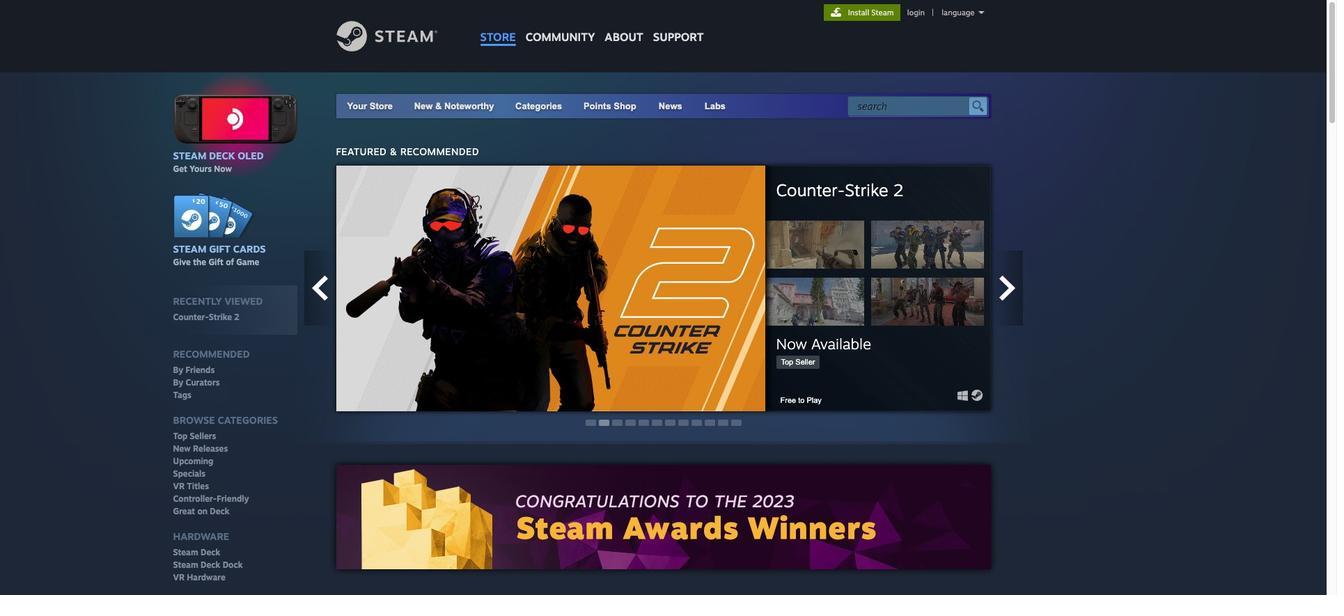 Task type: locate. For each thing, give the bounding box(es) containing it.
account menu navigation
[[824, 4, 991, 21]]

deck down controller-friendly link
[[210, 507, 230, 517]]

vr down the specials link
[[173, 481, 185, 492]]

& right featured
[[390, 146, 397, 157]]

counter-strike 2 link
[[173, 312, 240, 323]]

store
[[480, 30, 516, 44]]

strike
[[845, 179, 888, 200], [209, 312, 232, 323]]

2 vr from the top
[[173, 573, 185, 583]]

great
[[173, 507, 195, 517]]

0 vertical spatial now
[[214, 163, 232, 174]]

by
[[173, 365, 183, 376], [173, 378, 183, 388]]

available
[[811, 335, 871, 353]]

deck inside browse categories top sellers new releases upcoming specials vr titles controller-friendly great on deck
[[210, 507, 230, 517]]

to
[[798, 396, 805, 405]]

0 horizontal spatial top
[[173, 431, 188, 442]]

1 vertical spatial top
[[173, 431, 188, 442]]

& left noteworthy
[[435, 101, 442, 111]]

friends
[[186, 365, 215, 376]]

|
[[932, 8, 934, 17]]

1 horizontal spatial top
[[781, 358, 794, 366]]

0 vertical spatial strike
[[845, 179, 888, 200]]

categories left points
[[515, 101, 562, 111]]

recommended down new & noteworthy link
[[400, 146, 479, 157]]

top left seller
[[781, 358, 794, 366]]

1 horizontal spatial new
[[414, 101, 433, 111]]

hardware down steam deck dock link
[[187, 573, 226, 583]]

vr down steam deck link at the left bottom of page
[[173, 573, 185, 583]]

get yours now
[[173, 163, 232, 174]]

top
[[781, 358, 794, 366], [173, 431, 188, 442]]

categories
[[515, 101, 562, 111], [218, 415, 278, 426]]

& for featured
[[390, 146, 397, 157]]

by friends link
[[173, 365, 215, 376]]

recently viewed counter-strike 2
[[173, 295, 263, 323]]

hardware
[[173, 531, 229, 543], [187, 573, 226, 583]]

about
[[605, 30, 643, 44]]

1 vr from the top
[[173, 481, 185, 492]]

login
[[907, 8, 925, 17]]

deck
[[209, 149, 235, 161], [210, 507, 230, 517], [201, 548, 220, 558], [201, 560, 220, 571]]

news
[[659, 101, 682, 111]]

shop
[[614, 101, 636, 111]]

now down steam deck oled
[[214, 163, 232, 174]]

1 horizontal spatial counter-
[[776, 179, 845, 200]]

&
[[435, 101, 442, 111], [390, 146, 397, 157]]

gift up give the gift of game
[[209, 243, 231, 255]]

steam deck dock link
[[173, 560, 243, 571]]

0 vertical spatial top
[[781, 358, 794, 366]]

& for new
[[435, 101, 442, 111]]

top inside now available top seller
[[781, 358, 794, 366]]

1 vertical spatial strike
[[209, 312, 232, 323]]

1 vertical spatial counter-
[[173, 312, 209, 323]]

1 vertical spatial 2
[[234, 312, 240, 323]]

dock
[[223, 560, 243, 571]]

deck up vr hardware link
[[201, 560, 220, 571]]

1 vertical spatial new
[[173, 444, 191, 454]]

recommended by friends by curators tags
[[173, 348, 250, 401]]

of
[[226, 257, 234, 268]]

vr
[[173, 481, 185, 492], [173, 573, 185, 583]]

0 vertical spatial categories
[[515, 101, 562, 111]]

1 vertical spatial by
[[173, 378, 183, 388]]

steam right install
[[872, 8, 894, 17]]

1 horizontal spatial &
[[435, 101, 442, 111]]

controller-
[[173, 494, 217, 504]]

0 vertical spatial gift
[[209, 243, 231, 255]]

free
[[780, 396, 796, 405]]

categories up releases
[[218, 415, 278, 426]]

recommended
[[400, 146, 479, 157], [173, 348, 250, 360]]

by up the tags
[[173, 378, 183, 388]]

friendly
[[217, 494, 249, 504]]

new
[[414, 101, 433, 111], [173, 444, 191, 454]]

1 vertical spatial now
[[776, 335, 807, 353]]

gift
[[209, 243, 231, 255], [209, 257, 224, 268]]

0 horizontal spatial now
[[214, 163, 232, 174]]

hardware up steam deck link at the left bottom of page
[[173, 531, 229, 543]]

2 by from the top
[[173, 378, 183, 388]]

0 vertical spatial 2
[[893, 179, 904, 200]]

by curators link
[[173, 378, 220, 389]]

points shop link
[[572, 94, 648, 118]]

1 vertical spatial categories
[[218, 415, 278, 426]]

browse
[[173, 415, 215, 426]]

None search field
[[847, 96, 988, 116]]

0 vertical spatial new
[[414, 101, 433, 111]]

0 horizontal spatial new
[[173, 444, 191, 454]]

now available top seller
[[776, 335, 871, 366]]

news link
[[648, 94, 694, 118]]

specials link
[[173, 469, 206, 480]]

install steam link
[[824, 4, 900, 21]]

1 vertical spatial vr
[[173, 573, 185, 583]]

steam inside account menu navigation
[[872, 8, 894, 17]]

viewed
[[225, 295, 263, 307]]

0 horizontal spatial categories
[[218, 415, 278, 426]]

deck up steam deck dock link
[[201, 548, 220, 558]]

gift down steam gift cards
[[209, 257, 224, 268]]

recommended up friends
[[173, 348, 250, 360]]

0 horizontal spatial strike
[[209, 312, 232, 323]]

1 horizontal spatial 2
[[893, 179, 904, 200]]

cards
[[233, 243, 266, 255]]

tags link
[[173, 390, 191, 401]]

curators
[[186, 378, 220, 388]]

install steam
[[848, 8, 894, 17]]

sellers
[[190, 431, 216, 442]]

deck up the get yours now
[[209, 149, 235, 161]]

featured & recommended
[[336, 146, 479, 157]]

steam
[[872, 8, 894, 17], [173, 149, 206, 161], [173, 243, 206, 255], [173, 548, 198, 558], [173, 560, 198, 571]]

great on deck link
[[173, 507, 230, 518]]

0 horizontal spatial counter-
[[173, 312, 209, 323]]

new releases link
[[173, 444, 228, 455]]

1 horizontal spatial recommended
[[400, 146, 479, 157]]

0 horizontal spatial &
[[390, 146, 397, 157]]

new right store
[[414, 101, 433, 111]]

1 vertical spatial &
[[390, 146, 397, 157]]

top down browse
[[173, 431, 188, 442]]

0 vertical spatial recommended
[[400, 146, 479, 157]]

counter- inside "recently viewed counter-strike 2"
[[173, 312, 209, 323]]

strike inside "recently viewed counter-strike 2"
[[209, 312, 232, 323]]

0 vertical spatial by
[[173, 365, 183, 376]]

global menu navigation
[[475, 0, 709, 50]]

now
[[214, 163, 232, 174], [776, 335, 807, 353]]

steam gift cards
[[173, 243, 266, 255]]

1 vertical spatial gift
[[209, 257, 224, 268]]

get
[[173, 163, 187, 174]]

0 vertical spatial &
[[435, 101, 442, 111]]

categories link
[[515, 101, 562, 111]]

upcoming link
[[173, 456, 213, 468]]

install
[[848, 8, 869, 17]]

top inside browse categories top sellers new releases upcoming specials vr titles controller-friendly great on deck
[[173, 431, 188, 442]]

support
[[653, 30, 704, 44]]

now inside now available top seller
[[776, 335, 807, 353]]

by left friends
[[173, 365, 183, 376]]

now up seller
[[776, 335, 807, 353]]

vr inside browse categories top sellers new releases upcoming specials vr titles controller-friendly great on deck
[[173, 481, 185, 492]]

game
[[236, 257, 259, 268]]

the
[[193, 257, 206, 268]]

1 horizontal spatial now
[[776, 335, 807, 353]]

2
[[893, 179, 904, 200], [234, 312, 240, 323]]

counter-
[[776, 179, 845, 200], [173, 312, 209, 323]]

new inside browse categories top sellers new releases upcoming specials vr titles controller-friendly great on deck
[[173, 444, 191, 454]]

0 horizontal spatial recommended
[[173, 348, 250, 360]]

0 horizontal spatial 2
[[234, 312, 240, 323]]

0 vertical spatial vr
[[173, 481, 185, 492]]

new up upcoming
[[173, 444, 191, 454]]

releases
[[193, 444, 228, 454]]

hardware steam deck steam deck dock vr hardware
[[173, 531, 243, 583]]



Task type: describe. For each thing, give the bounding box(es) containing it.
featured
[[336, 146, 387, 157]]

1 vertical spatial recommended
[[173, 348, 250, 360]]

1 horizontal spatial strike
[[845, 179, 888, 200]]

community link
[[521, 0, 600, 50]]

language
[[942, 8, 975, 17]]

0 vertical spatial counter-
[[776, 179, 845, 200]]

on
[[197, 507, 208, 517]]

1 vertical spatial hardware
[[187, 573, 226, 583]]

give
[[173, 257, 191, 268]]

top for browse
[[173, 431, 188, 442]]

steam deck link
[[173, 548, 220, 559]]

0 vertical spatial hardware
[[173, 531, 229, 543]]

browse categories top sellers new releases upcoming specials vr titles controller-friendly great on deck
[[173, 415, 278, 517]]

free to play
[[780, 396, 822, 405]]

yours
[[190, 163, 212, 174]]

link to the steam homepage image
[[336, 21, 459, 52]]

oled
[[238, 149, 264, 161]]

counter-strike 2
[[776, 179, 904, 200]]

upcoming
[[173, 456, 213, 467]]

categories inside browse categories top sellers new releases upcoming specials vr titles controller-friendly great on deck
[[218, 415, 278, 426]]

steam up get
[[173, 149, 206, 161]]

vr inside hardware steam deck steam deck dock vr hardware
[[173, 573, 185, 583]]

1 by from the top
[[173, 365, 183, 376]]

steam deck oled
[[173, 149, 264, 161]]

login | language
[[907, 8, 975, 17]]

top sellers link
[[173, 431, 216, 442]]

points shop
[[584, 101, 636, 111]]

support link
[[648, 0, 709, 47]]

new & noteworthy link
[[414, 101, 494, 111]]

labs link
[[694, 94, 737, 118]]

top for now
[[781, 358, 794, 366]]

seller
[[796, 358, 815, 366]]

recently
[[173, 295, 222, 307]]

play
[[807, 396, 822, 405]]

1 horizontal spatial categories
[[515, 101, 562, 111]]

2 inside "recently viewed counter-strike 2"
[[234, 312, 240, 323]]

steam up give
[[173, 243, 206, 255]]

give the gift of game
[[173, 257, 259, 268]]

new & noteworthy
[[414, 101, 494, 111]]

points
[[584, 101, 611, 111]]

specials
[[173, 469, 206, 479]]

controller-friendly link
[[173, 494, 249, 505]]

vr titles link
[[173, 481, 209, 493]]

vr hardware link
[[173, 573, 226, 584]]

steam down steam deck link at the left bottom of page
[[173, 560, 198, 571]]

labs
[[705, 101, 726, 111]]

login link
[[905, 8, 928, 17]]

noteworthy
[[444, 101, 494, 111]]

tags
[[173, 390, 191, 401]]

your store link
[[347, 101, 393, 111]]

community
[[526, 30, 595, 44]]

store
[[370, 101, 393, 111]]

your
[[347, 101, 367, 111]]

your store
[[347, 101, 393, 111]]

about link
[[600, 0, 648, 47]]

steam up steam deck dock link
[[173, 548, 198, 558]]

search search field
[[858, 98, 966, 116]]

titles
[[187, 481, 209, 492]]

store link
[[475, 0, 521, 50]]



Task type: vqa. For each thing, say whether or not it's contained in the screenshot.
2nd vr from the bottom of the page
yes



